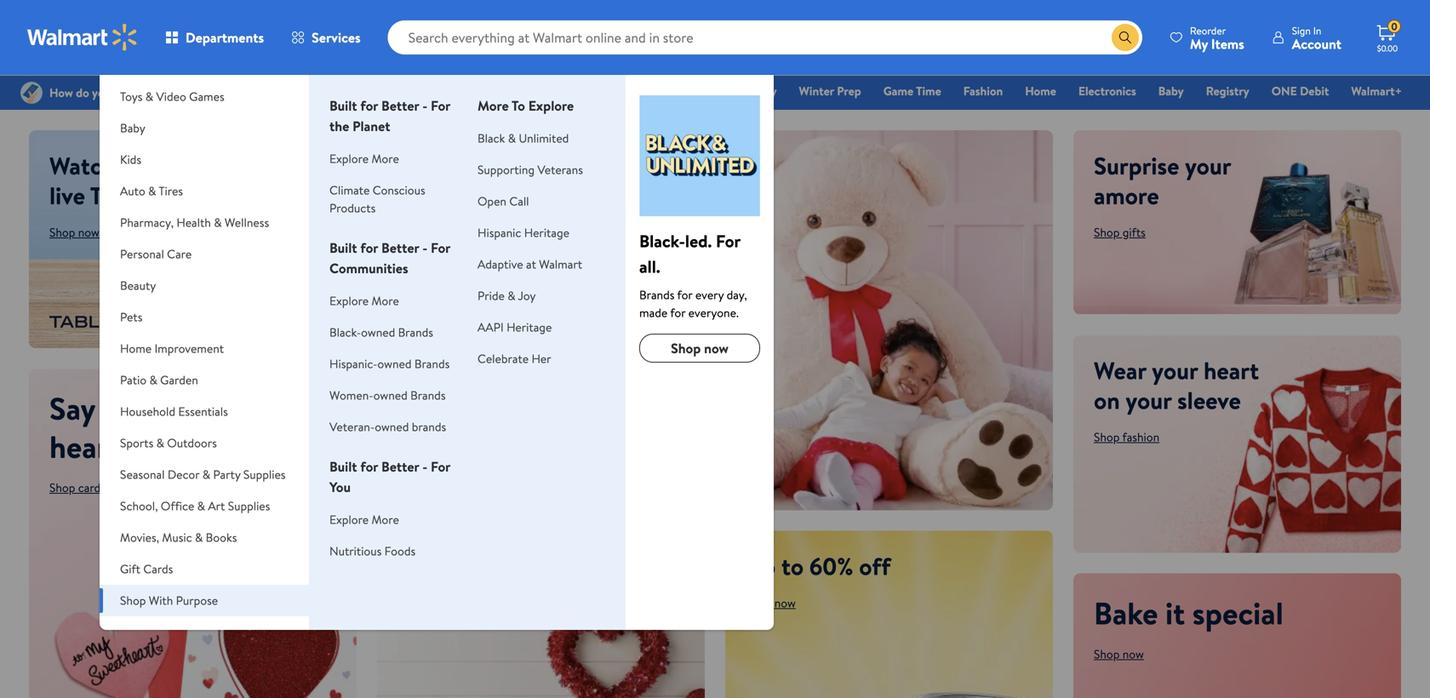 Task type: vqa. For each thing, say whether or not it's contained in the screenshot.
the topmost THE
yes



Task type: describe. For each thing, give the bounding box(es) containing it.
patio & garden
[[120, 372, 198, 388]]

baby for the baby "dropdown button" in the top left of the page
[[120, 120, 145, 136]]

aapi heritage
[[478, 319, 552, 336]]

walmart
[[539, 256, 583, 273]]

gifts
[[1123, 224, 1146, 241]]

& left joy
[[508, 287, 516, 304]]

all.
[[640, 255, 661, 279]]

explore for built for better - for the planet
[[330, 150, 369, 167]]

up
[[746, 550, 776, 583]]

made
[[640, 305, 668, 321]]

personal
[[120, 246, 164, 262]]

explore for built for better - for communities
[[330, 293, 369, 309]]

adaptive
[[478, 256, 523, 273]]

& right black
[[508, 130, 516, 147]]

with
[[149, 592, 173, 609]]

wear
[[1094, 354, 1147, 387]]

shop now for watch & record live tv
[[49, 224, 100, 241]]

explore more link for the
[[330, 150, 399, 167]]

baby for baby link
[[1159, 83, 1185, 99]]

school,
[[120, 498, 158, 514]]

for for built for better - for communities
[[361, 238, 378, 257]]

black-owned brands
[[330, 324, 434, 341]]

kids button
[[100, 144, 309, 175]]

winter
[[799, 83, 835, 99]]

& left tires
[[148, 183, 156, 199]]

in
[[1314, 23, 1322, 38]]

shop with purpose image
[[640, 95, 761, 216]]

furniture
[[157, 57, 205, 73]]

for for built for better - for the planet
[[431, 96, 451, 115]]

built for you
[[330, 457, 357, 476]]

gift
[[120, 561, 141, 577]]

tv
[[90, 179, 119, 212]]

items
[[1212, 34, 1245, 53]]

built for the
[[330, 96, 357, 115]]

grocery
[[570, 83, 612, 99]]

explore for built for better - for you
[[330, 511, 369, 528]]

watch & record live tv
[[49, 149, 211, 212]]

game
[[884, 83, 914, 99]]

shop now link for watch & record live tv
[[49, 224, 100, 241]]

veteran-
[[330, 419, 375, 435]]

gift cards button
[[100, 554, 309, 585]]

- for built for better - for you
[[423, 457, 428, 476]]

brands inside black-led. for all. brands for every day, made for everyone.
[[640, 287, 675, 303]]

built for better - for you
[[330, 457, 451, 497]]

home, furniture & appliances button
[[100, 49, 309, 81]]

live
[[49, 179, 85, 212]]

bake it special
[[1094, 592, 1284, 635]]

love
[[398, 178, 508, 253]]

& left party
[[202, 466, 210, 483]]

sports & outdoors button
[[100, 428, 309, 459]]

for for built for better - for you
[[361, 457, 378, 476]]

owned for hispanic-
[[378, 356, 412, 372]]

say it from the heart
[[49, 387, 247, 468]]

shop fashion
[[1094, 429, 1160, 446]]

explore right to
[[529, 96, 574, 115]]

conscious
[[373, 182, 426, 198]]

cupid's
[[398, 550, 475, 583]]

shop now down everyone.
[[671, 339, 729, 358]]

seasonal decor & party supplies
[[120, 466, 286, 483]]

more to explore
[[478, 96, 574, 115]]

school, office & art supplies button
[[100, 491, 309, 522]]

shop now link for bake it special
[[1094, 646, 1145, 663]]

toys & video games
[[120, 88, 225, 105]]

patio
[[120, 372, 147, 388]]

pride & joy
[[478, 287, 536, 304]]

winter prep link
[[792, 82, 869, 100]]

party
[[213, 466, 241, 483]]

cards
[[143, 561, 173, 577]]

home for home improvement
[[120, 340, 152, 357]]

aapi heritage link
[[478, 319, 552, 336]]

black-owned brands link
[[330, 324, 434, 341]]

every
[[696, 287, 724, 303]]

pharmacy,
[[120, 214, 174, 231]]

office
[[161, 498, 194, 514]]

for inside black-led. for all. brands for every day, made for everyone.
[[716, 229, 741, 253]]

pride & joy link
[[478, 287, 536, 304]]

school, office & art supplies
[[120, 498, 270, 514]]

heritage for hispanic heritage
[[524, 224, 570, 241]]

explore more for you
[[330, 511, 399, 528]]

veterans
[[538, 161, 583, 178]]

fashion
[[964, 83, 1004, 99]]

appliances
[[219, 57, 275, 73]]

wear your heart on your sleeve
[[1094, 354, 1260, 417]]

$0.00
[[1378, 43, 1399, 54]]

for for built for better - for you
[[431, 457, 451, 476]]

for for built for better - for the planet
[[361, 96, 378, 115]]

explore more link for you
[[330, 511, 399, 528]]

off
[[860, 550, 891, 583]]

household essentials
[[120, 403, 228, 420]]

black
[[478, 130, 505, 147]]

cupid's calling—party on!
[[398, 550, 661, 583]]

better for you
[[382, 457, 419, 476]]

one debit link
[[1265, 82, 1338, 100]]

auto & tires button
[[100, 175, 309, 207]]

search icon image
[[1119, 31, 1133, 44]]

open call
[[478, 193, 529, 210]]

nutritious foods link
[[330, 543, 416, 560]]

electronics link
[[1071, 82, 1145, 100]]

home for home
[[1026, 83, 1057, 99]]

special
[[1193, 592, 1284, 635]]

& right toys
[[145, 88, 153, 105]]

services button
[[278, 17, 374, 58]]

now for up to 60% off
[[775, 595, 796, 612]]

cards
[[78, 480, 106, 496]]

pharmacy, health & wellness
[[120, 214, 269, 231]]

essentials inside dropdown button
[[178, 403, 228, 420]]

for left every
[[678, 287, 693, 303]]

shop for say it from the heart
[[49, 480, 75, 496]]

celebrate
[[478, 350, 529, 367]]

Walmart Site-Wide search field
[[388, 20, 1143, 55]]

her
[[532, 350, 552, 367]]

now for watch & record live tv
[[78, 224, 100, 241]]

unlimited
[[519, 130, 569, 147]]

art
[[208, 498, 225, 514]]

one debit
[[1272, 83, 1330, 99]]

& inside dropdown button
[[214, 214, 222, 231]]

shop inside shop with purpose dropdown button
[[120, 592, 146, 609]]

sign in account
[[1293, 23, 1342, 53]]

amore
[[1094, 179, 1160, 212]]

your for surprise
[[1186, 149, 1232, 182]]

better for communities
[[382, 238, 419, 257]]

shop now link down everyone.
[[640, 334, 761, 363]]

beauty
[[120, 277, 156, 294]]

grocery & essentials link
[[562, 82, 684, 100]]

built for better - for communities
[[330, 238, 451, 278]]

day,
[[727, 287, 748, 303]]

communities
[[330, 259, 408, 278]]

more left to
[[478, 96, 509, 115]]

0 vertical spatial essentials
[[625, 83, 676, 99]]

reorder
[[1191, 23, 1227, 38]]

shop for wear your heart on your sleeve
[[1094, 429, 1120, 446]]

seasonal decor & party supplies button
[[100, 459, 309, 491]]



Task type: locate. For each thing, give the bounding box(es) containing it.
explore more for the
[[330, 150, 399, 167]]

pets button
[[100, 302, 309, 333]]

owned for veteran-
[[375, 419, 409, 435]]

3 explore more link from the top
[[330, 511, 399, 528]]

2 - from the top
[[423, 238, 428, 257]]

2 vertical spatial explore more link
[[330, 511, 399, 528]]

better up communities at the left top of page
[[382, 238, 419, 257]]

0 vertical spatial heart
[[1204, 354, 1260, 387]]

it right say
[[102, 387, 122, 430]]

for inside built for better - for you
[[431, 457, 451, 476]]

care
[[167, 246, 192, 262]]

auto & tires
[[120, 183, 183, 199]]

gift cards
[[120, 561, 173, 577]]

built up communities at the left top of page
[[330, 238, 357, 257]]

black- up sponsored
[[330, 324, 361, 341]]

owned for women-
[[374, 387, 408, 404]]

explore
[[529, 96, 574, 115], [330, 150, 369, 167], [330, 293, 369, 309], [330, 511, 369, 528]]

1 explore more from the top
[[330, 150, 399, 167]]

shop for up to 60% off
[[746, 595, 772, 612]]

0
[[1392, 19, 1398, 34]]

on!
[[628, 550, 661, 583]]

for
[[361, 96, 378, 115], [361, 238, 378, 257], [678, 287, 693, 303], [671, 305, 686, 321], [361, 457, 378, 476]]

shop left cards
[[49, 480, 75, 496]]

baby down toys
[[120, 120, 145, 136]]

shop now down up
[[746, 595, 796, 612]]

account
[[1293, 34, 1342, 53]]

shop for surprise your amore
[[1094, 224, 1120, 241]]

owned up women-owned brands
[[378, 356, 412, 372]]

brands for black-owned brands
[[398, 324, 434, 341]]

heritage down joy
[[507, 319, 552, 336]]

0 vertical spatial -
[[423, 96, 428, 115]]

shop down up
[[746, 595, 772, 612]]

shop left gifts
[[1094, 224, 1120, 241]]

prep
[[837, 83, 862, 99]]

2 vertical spatial -
[[423, 457, 428, 476]]

explore up climate
[[330, 150, 369, 167]]

1 vertical spatial baby
[[120, 120, 145, 136]]

shop down bake
[[1094, 646, 1120, 663]]

brands for women-owned brands
[[411, 387, 446, 404]]

1 vertical spatial the
[[203, 387, 247, 430]]

call
[[510, 193, 529, 210]]

explore down communities at the left top of page
[[330, 293, 369, 309]]

shop now for bake it special
[[1094, 646, 1145, 663]]

to
[[512, 96, 525, 115]]

for inside built for better - for the planet
[[431, 96, 451, 115]]

1 built from the top
[[330, 96, 357, 115]]

walmart+
[[1352, 83, 1403, 99]]

brands up made
[[640, 287, 675, 303]]

0 horizontal spatial the
[[203, 387, 247, 430]]

explore more link down planet in the top of the page
[[330, 150, 399, 167]]

the up outdoors
[[203, 387, 247, 430]]

& right "grocery"
[[614, 83, 623, 99]]

movies, music & books
[[120, 529, 237, 546]]

0 horizontal spatial home
[[120, 340, 152, 357]]

supplies inside 'dropdown button'
[[228, 498, 270, 514]]

pharmacy, health & wellness button
[[100, 207, 309, 238]]

supplies right party
[[243, 466, 286, 483]]

hispanic
[[478, 224, 522, 241]]

hispanic-owned brands
[[330, 356, 450, 372]]

brands up women-owned brands
[[415, 356, 450, 372]]

your for wear
[[1153, 354, 1199, 387]]

for inside built for better - for communities
[[431, 238, 451, 257]]

shop now link for up to 60% off
[[746, 595, 796, 612]]

1 explore more link from the top
[[330, 150, 399, 167]]

explore more link
[[330, 150, 399, 167], [330, 293, 399, 309], [330, 511, 399, 528]]

better down the veteran-owned brands
[[382, 457, 419, 476]]

explore more link for communities
[[330, 293, 399, 309]]

shop left "with"
[[120, 592, 146, 609]]

built up the you
[[330, 457, 357, 476]]

& inside 'dropdown button'
[[197, 498, 205, 514]]

1 vertical spatial explore more
[[330, 293, 399, 309]]

shop gifts
[[1094, 224, 1146, 241]]

hispanic-
[[330, 356, 378, 372]]

open
[[478, 193, 507, 210]]

1 horizontal spatial heart
[[1204, 354, 1260, 387]]

more up the black-owned brands
[[372, 293, 399, 309]]

& right sports
[[156, 435, 164, 451]]

home right fashion
[[1026, 83, 1057, 99]]

purpose
[[176, 592, 218, 609]]

built up planet in the top of the page
[[330, 96, 357, 115]]

outdoors
[[167, 435, 217, 451]]

explore more down communities at the left top of page
[[330, 293, 399, 309]]

better for the
[[382, 96, 419, 115]]

- inside built for better - for communities
[[423, 238, 428, 257]]

at
[[526, 256, 537, 273]]

3 better from the top
[[382, 457, 419, 476]]

for left to
[[431, 96, 451, 115]]

- inside built for better - for you
[[423, 457, 428, 476]]

0 vertical spatial better
[[382, 96, 419, 115]]

0 vertical spatial home
[[1026, 83, 1057, 99]]

Search search field
[[388, 20, 1143, 55]]

now down to
[[775, 595, 796, 612]]

more for built for better - for the planet
[[372, 150, 399, 167]]

& right health
[[214, 214, 222, 231]]

0 horizontal spatial heart
[[49, 425, 121, 468]]

open call link
[[478, 193, 529, 210]]

now down tv
[[78, 224, 100, 241]]

brands up brands
[[411, 387, 446, 404]]

better inside built for better - for communities
[[382, 238, 419, 257]]

explore more link up nutritious foods link on the left bottom
[[330, 511, 399, 528]]

for for built for better - for communities
[[431, 238, 451, 257]]

better inside built for better - for you
[[382, 457, 419, 476]]

home inside dropdown button
[[120, 340, 152, 357]]

more up nutritious foods link on the left bottom
[[372, 511, 399, 528]]

for right made
[[671, 305, 686, 321]]

black- for led.
[[640, 229, 686, 253]]

supporting veterans
[[478, 161, 583, 178]]

essentials down "patio & garden" dropdown button
[[178, 403, 228, 420]]

better up planet in the top of the page
[[382, 96, 419, 115]]

shop with purpose button
[[100, 585, 309, 617]]

better inside built for better - for the planet
[[382, 96, 419, 115]]

shop now for up to 60% off
[[746, 595, 796, 612]]

movies, music & books button
[[100, 522, 309, 554]]

adaptive at walmart
[[478, 256, 583, 273]]

1 vertical spatial heritage
[[507, 319, 552, 336]]

shop now down bake
[[1094, 646, 1145, 663]]

shop inside "shop now" 'link'
[[671, 339, 701, 358]]

supplies
[[243, 466, 286, 483], [228, 498, 270, 514]]

departments button
[[152, 17, 278, 58]]

now down bake
[[1123, 646, 1145, 663]]

1 better from the top
[[382, 96, 419, 115]]

- inside built for better - for the planet
[[423, 96, 428, 115]]

it for from
[[102, 387, 122, 430]]

shop now link down live at top
[[49, 224, 100, 241]]

1 horizontal spatial baby
[[1159, 83, 1185, 99]]

shop now link down up
[[746, 595, 796, 612]]

& inside watch & record live tv
[[121, 149, 137, 182]]

calling—party
[[481, 550, 622, 583]]

0 horizontal spatial baby
[[120, 120, 145, 136]]

built inside built for better - for communities
[[330, 238, 357, 257]]

& down 'departments' on the top
[[208, 57, 216, 73]]

baby button
[[100, 112, 309, 144]]

black- for owned
[[330, 324, 361, 341]]

home improvement button
[[100, 333, 309, 365]]

explore more down planet in the top of the page
[[330, 150, 399, 167]]

0 vertical spatial heritage
[[524, 224, 570, 241]]

explore more link down communities at the left top of page
[[330, 293, 399, 309]]

owned down women-owned brands
[[375, 419, 409, 435]]

supplies right art on the left
[[228, 498, 270, 514]]

for down brands
[[431, 457, 451, 476]]

it right bake
[[1166, 592, 1186, 635]]

more up conscious
[[372, 150, 399, 167]]

1 horizontal spatial home
[[1026, 83, 1057, 99]]

departments
[[186, 28, 264, 47]]

shop now down live at top
[[49, 224, 100, 241]]

0 horizontal spatial black-
[[330, 324, 361, 341]]

0 vertical spatial the
[[330, 117, 349, 135]]

kids
[[120, 151, 141, 168]]

heart inside wear your heart on your sleeve
[[1204, 354, 1260, 387]]

0 vertical spatial baby
[[1159, 83, 1185, 99]]

the left planet in the top of the page
[[330, 117, 349, 135]]

sign
[[1293, 23, 1312, 38]]

1 vertical spatial it
[[1166, 592, 1186, 635]]

more for built for better - for communities
[[372, 293, 399, 309]]

home improvement
[[120, 340, 224, 357]]

& right music
[[195, 529, 203, 546]]

home up patio
[[120, 340, 152, 357]]

explore up nutritious
[[330, 511, 369, 528]]

your inside surprise your amore
[[1186, 149, 1232, 182]]

1 horizontal spatial it
[[1166, 592, 1186, 635]]

registry
[[1207, 83, 1250, 99]]

your right wear
[[1153, 354, 1199, 387]]

you
[[330, 478, 351, 497]]

owned
[[361, 324, 395, 341], [378, 356, 412, 372], [374, 387, 408, 404], [375, 419, 409, 435]]

veteran-owned brands
[[330, 419, 446, 435]]

0 horizontal spatial essentials
[[178, 403, 228, 420]]

explore more up nutritious foods link on the left bottom
[[330, 511, 399, 528]]

baby left registry link
[[1159, 83, 1185, 99]]

built inside built for better - for you
[[330, 457, 357, 476]]

explore more for communities
[[330, 293, 399, 309]]

decor
[[168, 466, 200, 483]]

shop down live at top
[[49, 224, 75, 241]]

0 vertical spatial it
[[102, 387, 122, 430]]

shop with purpose
[[120, 592, 218, 609]]

1 vertical spatial heart
[[49, 425, 121, 468]]

3 explore more from the top
[[330, 511, 399, 528]]

your right surprise at the top of the page
[[1186, 149, 1232, 182]]

heritage
[[524, 224, 570, 241], [507, 319, 552, 336]]

0 vertical spatial explore more link
[[330, 150, 399, 167]]

nutritious foods
[[330, 543, 416, 560]]

game time link
[[876, 82, 950, 100]]

the inside built for better - for the planet
[[330, 117, 349, 135]]

products
[[330, 200, 376, 216]]

personal care
[[120, 246, 192, 262]]

1 - from the top
[[423, 96, 428, 115]]

shop now link
[[49, 224, 100, 241], [640, 334, 761, 363], [746, 595, 796, 612], [1094, 646, 1145, 663]]

services
[[312, 28, 361, 47]]

0 vertical spatial built
[[330, 96, 357, 115]]

1 vertical spatial essentials
[[178, 403, 228, 420]]

built inside built for better - for the planet
[[330, 96, 357, 115]]

on
[[1094, 384, 1121, 417]]

built
[[330, 96, 357, 115], [330, 238, 357, 257], [330, 457, 357, 476]]

for inside built for better - for the planet
[[361, 96, 378, 115]]

it inside say it from the heart
[[102, 387, 122, 430]]

brands for hispanic-owned brands
[[415, 356, 450, 372]]

fashion link
[[956, 82, 1011, 100]]

1 horizontal spatial the
[[330, 117, 349, 135]]

bake
[[1094, 592, 1159, 635]]

2 vertical spatial built
[[330, 457, 357, 476]]

2 explore more link from the top
[[330, 293, 399, 309]]

the inside say it from the heart
[[203, 387, 247, 430]]

toys
[[120, 88, 143, 105]]

winter prep
[[799, 83, 862, 99]]

1 horizontal spatial essentials
[[625, 83, 676, 99]]

debit
[[1301, 83, 1330, 99]]

hispanic heritage
[[478, 224, 570, 241]]

shop for bake it special
[[1094, 646, 1120, 663]]

deals
[[519, 83, 548, 99]]

now down everyone.
[[705, 339, 729, 358]]

2 built from the top
[[330, 238, 357, 257]]

garden
[[160, 372, 198, 388]]

shop
[[49, 224, 75, 241], [1094, 224, 1120, 241], [671, 339, 701, 358], [1094, 429, 1120, 446], [49, 480, 75, 496], [120, 592, 146, 609], [746, 595, 772, 612], [1094, 646, 1120, 663]]

1 vertical spatial home
[[120, 340, 152, 357]]

0 horizontal spatial it
[[102, 387, 122, 430]]

supplies inside dropdown button
[[243, 466, 286, 483]]

0 vertical spatial black-
[[640, 229, 686, 253]]

2 better from the top
[[382, 238, 419, 257]]

1 vertical spatial black-
[[330, 324, 361, 341]]

for up planet in the top of the page
[[361, 96, 378, 115]]

1 horizontal spatial black-
[[640, 229, 686, 253]]

baby inside baby link
[[1159, 83, 1185, 99]]

owned down hispanic-owned brands
[[374, 387, 408, 404]]

shop now
[[49, 224, 100, 241], [671, 339, 729, 358], [746, 595, 796, 612], [1094, 646, 1145, 663]]

essentials right "grocery"
[[625, 83, 676, 99]]

black- inside black-led. for all. brands for every day, made for everyone.
[[640, 229, 686, 253]]

walmart image
[[27, 24, 138, 51]]

auto
[[120, 183, 145, 199]]

- for built for better - for the planet
[[423, 96, 428, 115]]

shop cards link
[[49, 480, 106, 496]]

built for communities
[[330, 238, 357, 257]]

2 vertical spatial better
[[382, 457, 419, 476]]

shop down everyone.
[[671, 339, 701, 358]]

your up fashion
[[1126, 384, 1172, 417]]

0 vertical spatial supplies
[[243, 466, 286, 483]]

shop cards
[[49, 480, 106, 496]]

heart
[[1204, 354, 1260, 387], [49, 425, 121, 468]]

0 vertical spatial explore more
[[330, 150, 399, 167]]

brands
[[412, 419, 446, 435]]

for up communities at the left top of page
[[361, 238, 378, 257]]

1 vertical spatial -
[[423, 238, 428, 257]]

& left art on the left
[[197, 498, 205, 514]]

now for bake it special
[[1123, 646, 1145, 663]]

3 - from the top
[[423, 457, 428, 476]]

owned for black-
[[361, 324, 395, 341]]

heritage for aapi heritage
[[507, 319, 552, 336]]

personal care button
[[100, 238, 309, 270]]

for inside built for better - for you
[[361, 457, 378, 476]]

video
[[156, 88, 186, 105]]

it
[[102, 387, 122, 430], [1166, 592, 1186, 635]]

baby inside "dropdown button"
[[120, 120, 145, 136]]

owned up 'hispanic-owned brands' link
[[361, 324, 395, 341]]

heart inside say it from the heart
[[49, 425, 121, 468]]

shop fashion link
[[1094, 429, 1160, 446]]

your
[[1186, 149, 1232, 182], [1153, 354, 1199, 387], [1126, 384, 1172, 417]]

more for built for better - for you
[[372, 511, 399, 528]]

1 vertical spatial supplies
[[228, 498, 270, 514]]

3 built from the top
[[330, 457, 357, 476]]

pride
[[478, 287, 505, 304]]

for down veteran-
[[361, 457, 378, 476]]

one
[[1272, 83, 1298, 99]]

shop now link down bake
[[1094, 646, 1145, 663]]

& right patio
[[149, 372, 157, 388]]

- for built for better - for communities
[[423, 238, 428, 257]]

reorder my items
[[1191, 23, 1245, 53]]

the
[[330, 117, 349, 135], [203, 387, 247, 430]]

patio & garden button
[[100, 365, 309, 396]]

for left hispanic
[[431, 238, 451, 257]]

shop left fashion
[[1094, 429, 1120, 446]]

& up auto
[[121, 149, 137, 182]]

1 vertical spatial explore more link
[[330, 293, 399, 309]]

1 vertical spatial better
[[382, 238, 419, 257]]

black- up all.
[[640, 229, 686, 253]]

my
[[1191, 34, 1209, 53]]

2 vertical spatial explore more
[[330, 511, 399, 528]]

home, furniture & appliances
[[120, 57, 275, 73]]

for right led.
[[716, 229, 741, 253]]

shop for watch & record live tv
[[49, 224, 75, 241]]

aapi
[[478, 319, 504, 336]]

1 vertical spatial built
[[330, 238, 357, 257]]

supplies for school, office & art supplies
[[228, 498, 270, 514]]

heritage up walmart
[[524, 224, 570, 241]]

it for special
[[1166, 592, 1186, 635]]

2 explore more from the top
[[330, 293, 399, 309]]

brands up 'hispanic-owned brands' link
[[398, 324, 434, 341]]

supplies for seasonal decor & party supplies
[[243, 466, 286, 483]]

home link
[[1018, 82, 1065, 100]]

for inside built for better - for communities
[[361, 238, 378, 257]]



